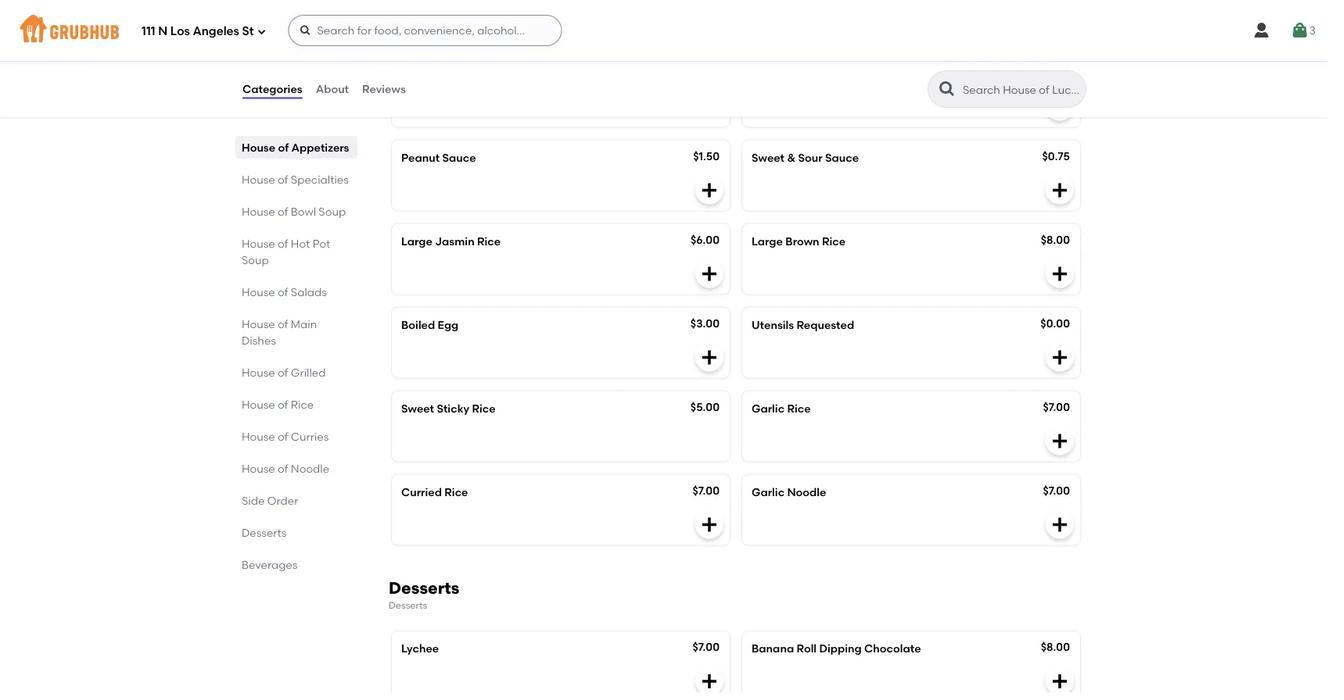 Task type: describe. For each thing, give the bounding box(es) containing it.
house of bowl soup tab
[[242, 203, 351, 220]]

1 horizontal spatial noodle
[[787, 486, 826, 499]]

$6.00
[[691, 233, 720, 246]]

soup inside house of hot pot soup
[[242, 253, 269, 267]]

$0.00
[[1041, 317, 1070, 330]]

of for noodle
[[278, 462, 288, 476]]

grilled
[[291, 366, 326, 379]]

2 sauce from the left
[[825, 151, 859, 164]]

house of noodle
[[242, 462, 329, 476]]

Search House of Luck Thai BBQ search field
[[961, 82, 1081, 97]]

st
[[242, 24, 254, 38]]

rice for house of rice
[[291, 398, 314, 411]]

order
[[267, 494, 298, 508]]

garlic rice
[[752, 402, 811, 415]]

of for bowl
[[278, 205, 288, 218]]

of for salads
[[278, 285, 288, 299]]

of for main
[[278, 318, 288, 331]]

about
[[316, 82, 349, 96]]

house of curries tab
[[242, 429, 351, 445]]

hot
[[291, 237, 310, 250]]

svg image for garlic noodle
[[1050, 516, 1069, 535]]

noodle inside tab
[[291, 462, 329, 476]]

salads
[[291, 285, 327, 299]]

main
[[291, 318, 317, 331]]

search icon image
[[938, 80, 957, 99]]

utensils requested
[[752, 318, 854, 332]]

sticky
[[437, 402, 469, 415]]

sweet sticky rice
[[401, 402, 496, 415]]

pot
[[313, 237, 330, 250]]

house of curries
[[242, 430, 329, 443]]

sour
[[798, 151, 823, 164]]

&
[[787, 151, 796, 164]]

large for large jasmin rice
[[401, 235, 432, 248]]

house for house of appetizers
[[242, 141, 275, 154]]

$3.00
[[690, 317, 720, 330]]

$1.50
[[693, 149, 720, 163]]

$4.00
[[1041, 66, 1070, 79]]

desserts desserts
[[389, 578, 459, 612]]

of for hot
[[278, 237, 288, 250]]

chocolate
[[864, 642, 921, 656]]

house of bowl soup
[[242, 205, 346, 218]]

side order
[[242, 494, 298, 508]]

boiled
[[401, 318, 435, 332]]

house of salads
[[242, 285, 327, 299]]

of for grilled
[[278, 366, 288, 379]]

of for appetizers
[[278, 141, 289, 154]]

2 fried from the left
[[752, 67, 779, 80]]

reviews
[[362, 82, 406, 96]]

jasmin
[[435, 235, 474, 248]]

large brown rice
[[752, 235, 846, 248]]

svg image for sweet & sour sauce
[[1050, 181, 1069, 200]]

111 n los angeles st
[[142, 24, 254, 38]]

desserts for desserts
[[242, 526, 287, 540]]

roll
[[797, 642, 817, 656]]

lychee
[[401, 642, 439, 656]]

banana roll dipping chocolate
[[752, 642, 921, 656]]

small fried rice
[[401, 67, 487, 80]]

about button
[[315, 61, 350, 117]]

house of hot pot soup tab
[[242, 235, 351, 268]]

sweet & sour sauce
[[752, 151, 859, 164]]

rice for large jasmin rice
[[477, 235, 501, 248]]

egg for fried egg
[[781, 67, 802, 80]]

of for rice
[[278, 398, 288, 411]]

requested
[[797, 318, 854, 332]]



Task type: locate. For each thing, give the bounding box(es) containing it.
3 button
[[1290, 16, 1316, 45]]

banana
[[752, 642, 794, 656]]

house up house of bowl soup
[[242, 173, 275, 186]]

0 horizontal spatial large
[[401, 235, 432, 248]]

sweet left 'sticky'
[[401, 402, 434, 415]]

small
[[401, 67, 431, 80]]

house of rice
[[242, 398, 314, 411]]

0 horizontal spatial noodle
[[291, 462, 329, 476]]

svg image for curried rice
[[700, 516, 719, 535]]

curries
[[291, 430, 329, 443]]

$7.00 for lychee
[[693, 641, 720, 654]]

house for house of main dishes
[[242, 318, 275, 331]]

house left bowl
[[242, 205, 275, 218]]

rice
[[464, 67, 487, 80], [477, 235, 501, 248], [822, 235, 846, 248], [291, 398, 314, 411], [472, 402, 496, 415], [787, 402, 811, 415], [444, 486, 468, 499]]

1 large from the left
[[401, 235, 432, 248]]

2 vertical spatial desserts
[[389, 600, 427, 612]]

house of main dishes
[[242, 318, 317, 347]]

house down the house of rice
[[242, 430, 275, 443]]

1 horizontal spatial egg
[[781, 67, 802, 80]]

large for large brown rice
[[752, 235, 783, 248]]

2 $8.00 from the top
[[1041, 641, 1070, 654]]

house of specialties
[[242, 173, 349, 186]]

garlic noodle
[[752, 486, 826, 499]]

egg
[[781, 67, 802, 80], [438, 318, 459, 332]]

of inside house of hot pot soup
[[278, 237, 288, 250]]

brown
[[785, 235, 819, 248]]

n
[[158, 24, 168, 38]]

sweet for sweet & sour sauce
[[752, 151, 785, 164]]

$7.00 for curried rice
[[693, 484, 720, 497]]

angeles
[[193, 24, 239, 38]]

sweet left & at the right
[[752, 151, 785, 164]]

of for specialties
[[278, 173, 288, 186]]

curried rice
[[401, 486, 468, 499]]

svg image
[[1050, 97, 1069, 116], [1050, 181, 1069, 200], [1050, 265, 1069, 283], [1050, 432, 1069, 451], [700, 516, 719, 535], [1050, 516, 1069, 535]]

house for house of curries
[[242, 430, 275, 443]]

8 house from the top
[[242, 398, 275, 411]]

specialties
[[291, 173, 349, 186]]

house up side
[[242, 462, 275, 476]]

$5.00
[[690, 400, 720, 414]]

house
[[242, 141, 275, 154], [242, 173, 275, 186], [242, 205, 275, 218], [242, 237, 275, 250], [242, 285, 275, 299], [242, 318, 275, 331], [242, 366, 275, 379], [242, 398, 275, 411], [242, 430, 275, 443], [242, 462, 275, 476]]

appetizers
[[291, 141, 349, 154]]

categories button
[[242, 61, 303, 117]]

of
[[278, 141, 289, 154], [278, 173, 288, 186], [278, 205, 288, 218], [278, 237, 288, 250], [278, 285, 288, 299], [278, 318, 288, 331], [278, 366, 288, 379], [278, 398, 288, 411], [278, 430, 288, 443], [278, 462, 288, 476]]

9 house from the top
[[242, 430, 275, 443]]

1 vertical spatial noodle
[[787, 486, 826, 499]]

house up dishes
[[242, 318, 275, 331]]

house of noodle tab
[[242, 461, 351, 477]]

bowl
[[291, 205, 316, 218]]

house of salads tab
[[242, 284, 351, 300]]

0 vertical spatial desserts
[[242, 526, 287, 540]]

peanut
[[401, 151, 440, 164]]

of for curries
[[278, 430, 288, 443]]

4 house from the top
[[242, 237, 275, 250]]

0 horizontal spatial soup
[[242, 253, 269, 267]]

desserts for desserts desserts
[[389, 578, 459, 598]]

reviews button
[[361, 61, 407, 117]]

sweet
[[752, 151, 785, 164], [401, 402, 434, 415]]

of left salads
[[278, 285, 288, 299]]

house inside tab
[[242, 141, 275, 154]]

soup
[[319, 205, 346, 218], [242, 253, 269, 267]]

of left hot
[[278, 237, 288, 250]]

house for house of bowl soup
[[242, 205, 275, 218]]

10 house from the top
[[242, 462, 275, 476]]

svg image for garlic rice
[[1050, 432, 1069, 451]]

house for house of noodle
[[242, 462, 275, 476]]

0 vertical spatial noodle
[[291, 462, 329, 476]]

Search for food, convenience, alcohol... search field
[[288, 15, 562, 46]]

house of main dishes tab
[[242, 316, 351, 349]]

1 $8.00 from the top
[[1041, 233, 1070, 246]]

house of appetizers tab
[[242, 139, 351, 156]]

$7.00
[[693, 66, 720, 79], [1043, 400, 1070, 414], [693, 484, 720, 497], [1043, 484, 1070, 497], [693, 641, 720, 654]]

$8.00
[[1041, 233, 1070, 246], [1041, 641, 1070, 654]]

soup up house of salads
[[242, 253, 269, 267]]

curried
[[401, 486, 442, 499]]

7 house from the top
[[242, 366, 275, 379]]

1 garlic from the top
[[752, 402, 785, 415]]

house down dishes
[[242, 366, 275, 379]]

0 horizontal spatial sauce
[[442, 151, 476, 164]]

$7.00 for garlic rice
[[1043, 400, 1070, 414]]

6 house from the top
[[242, 318, 275, 331]]

garlic for garlic noodle
[[752, 486, 785, 499]]

los
[[170, 24, 190, 38]]

side
[[242, 494, 265, 508]]

house of grilled
[[242, 366, 326, 379]]

$0.75
[[1042, 149, 1070, 163]]

house inside house of hot pot soup
[[242, 237, 275, 250]]

of inside tab
[[278, 366, 288, 379]]

rice inside tab
[[291, 398, 314, 411]]

1 vertical spatial garlic
[[752, 486, 785, 499]]

house down house of grilled
[[242, 398, 275, 411]]

sauce right the sour
[[825, 151, 859, 164]]

house of specialties tab
[[242, 171, 351, 188]]

0 vertical spatial garlic
[[752, 402, 785, 415]]

side order tab
[[242, 493, 351, 509]]

$8.00 for large brown rice
[[1041, 233, 1070, 246]]

garlic
[[752, 402, 785, 415], [752, 486, 785, 499]]

1 vertical spatial desserts
[[389, 578, 459, 598]]

of left grilled
[[278, 366, 288, 379]]

house of rice tab
[[242, 397, 351, 413]]

of up house of bowl soup
[[278, 173, 288, 186]]

$8.00 for banana roll dipping chocolate
[[1041, 641, 1070, 654]]

peanut sauce
[[401, 151, 476, 164]]

1 horizontal spatial sauce
[[825, 151, 859, 164]]

5 of from the top
[[278, 285, 288, 299]]

1 fried from the left
[[434, 67, 461, 80]]

8 of from the top
[[278, 398, 288, 411]]

dishes
[[242, 334, 276, 347]]

house of appetizers
[[242, 141, 349, 154]]

1 of from the top
[[278, 141, 289, 154]]

1 house from the top
[[242, 141, 275, 154]]

svg image for large brown rice
[[1050, 265, 1069, 283]]

1 sauce from the left
[[442, 151, 476, 164]]

2 house from the top
[[242, 173, 275, 186]]

rice for small fried rice
[[464, 67, 487, 80]]

1 horizontal spatial fried
[[752, 67, 779, 80]]

dipping
[[819, 642, 862, 656]]

svg image inside 3 button
[[1290, 21, 1309, 40]]

1 vertical spatial $8.00
[[1041, 641, 1070, 654]]

large
[[401, 235, 432, 248], [752, 235, 783, 248]]

large left jasmin
[[401, 235, 432, 248]]

of inside house of main dishes
[[278, 318, 288, 331]]

house for house of grilled
[[242, 366, 275, 379]]

house left hot
[[242, 237, 275, 250]]

1 horizontal spatial large
[[752, 235, 783, 248]]

large jasmin rice
[[401, 235, 501, 248]]

2 large from the left
[[752, 235, 783, 248]]

soup right bowl
[[319, 205, 346, 218]]

house inside tab
[[242, 366, 275, 379]]

categories
[[242, 82, 302, 96]]

0 vertical spatial soup
[[319, 205, 346, 218]]

house for house of salads
[[242, 285, 275, 299]]

boiled egg
[[401, 318, 459, 332]]

rice for sweet sticky rice
[[472, 402, 496, 415]]

of left bowl
[[278, 205, 288, 218]]

noodle
[[291, 462, 329, 476], [787, 486, 826, 499]]

main navigation navigation
[[0, 0, 1328, 61]]

1 vertical spatial sweet
[[401, 402, 434, 415]]

egg for boiled egg
[[438, 318, 459, 332]]

house for house of rice
[[242, 398, 275, 411]]

rice for large brown rice
[[822, 235, 846, 248]]

garlic for garlic rice
[[752, 402, 785, 415]]

of left curries
[[278, 430, 288, 443]]

house inside house of main dishes
[[242, 318, 275, 331]]

1 vertical spatial soup
[[242, 253, 269, 267]]

9 of from the top
[[278, 430, 288, 443]]

sweet for sweet sticky rice
[[401, 402, 434, 415]]

desserts
[[242, 526, 287, 540], [389, 578, 459, 598], [389, 600, 427, 612]]

desserts tab
[[242, 525, 351, 541]]

5 house from the top
[[242, 285, 275, 299]]

fried egg
[[752, 67, 802, 80]]

fried
[[434, 67, 461, 80], [752, 67, 779, 80]]

2 of from the top
[[278, 173, 288, 186]]

large left the brown
[[752, 235, 783, 248]]

0 vertical spatial egg
[[781, 67, 802, 80]]

svg image
[[1252, 21, 1271, 40], [1290, 21, 1309, 40], [299, 24, 312, 37], [257, 27, 266, 36], [700, 181, 719, 200], [700, 265, 719, 283], [700, 348, 719, 367], [1050, 348, 1069, 367], [700, 672, 719, 691], [1050, 672, 1069, 691]]

house up house of main dishes
[[242, 285, 275, 299]]

sauce
[[442, 151, 476, 164], [825, 151, 859, 164]]

0 vertical spatial sweet
[[752, 151, 785, 164]]

0 horizontal spatial egg
[[438, 318, 459, 332]]

utensils
[[752, 318, 794, 332]]

sauce right peanut
[[442, 151, 476, 164]]

house of hot pot soup
[[242, 237, 330, 267]]

6 of from the top
[[278, 318, 288, 331]]

of left main
[[278, 318, 288, 331]]

0 horizontal spatial sweet
[[401, 402, 434, 415]]

3 of from the top
[[278, 205, 288, 218]]

beverages tab
[[242, 557, 351, 573]]

of up order
[[278, 462, 288, 476]]

3
[[1309, 24, 1316, 37]]

1 horizontal spatial soup
[[319, 205, 346, 218]]

of inside tab
[[278, 141, 289, 154]]

of up house of specialties
[[278, 141, 289, 154]]

10 of from the top
[[278, 462, 288, 476]]

house of grilled tab
[[242, 364, 351, 381]]

desserts inside the desserts desserts
[[389, 600, 427, 612]]

house for house of specialties
[[242, 173, 275, 186]]

111
[[142, 24, 155, 38]]

0 horizontal spatial fried
[[434, 67, 461, 80]]

$7.00 for garlic noodle
[[1043, 484, 1070, 497]]

house up house of specialties
[[242, 141, 275, 154]]

2 garlic from the top
[[752, 486, 785, 499]]

beverages
[[242, 558, 297, 572]]

3 house from the top
[[242, 205, 275, 218]]

0 vertical spatial $8.00
[[1041, 233, 1070, 246]]

4 of from the top
[[278, 237, 288, 250]]

of down house of grilled
[[278, 398, 288, 411]]

7 of from the top
[[278, 366, 288, 379]]

1 horizontal spatial sweet
[[752, 151, 785, 164]]

1 vertical spatial egg
[[438, 318, 459, 332]]

soup inside tab
[[319, 205, 346, 218]]

house for house of hot pot soup
[[242, 237, 275, 250]]

desserts inside tab
[[242, 526, 287, 540]]



Task type: vqa. For each thing, say whether or not it's contained in the screenshot.
"red" inside 16 slices pizza 18'' ( serves 10 to 16 people ) ingredients : tomatoes sauce , cheese, mushroom , red onion , green peppers , tomatoes.
no



